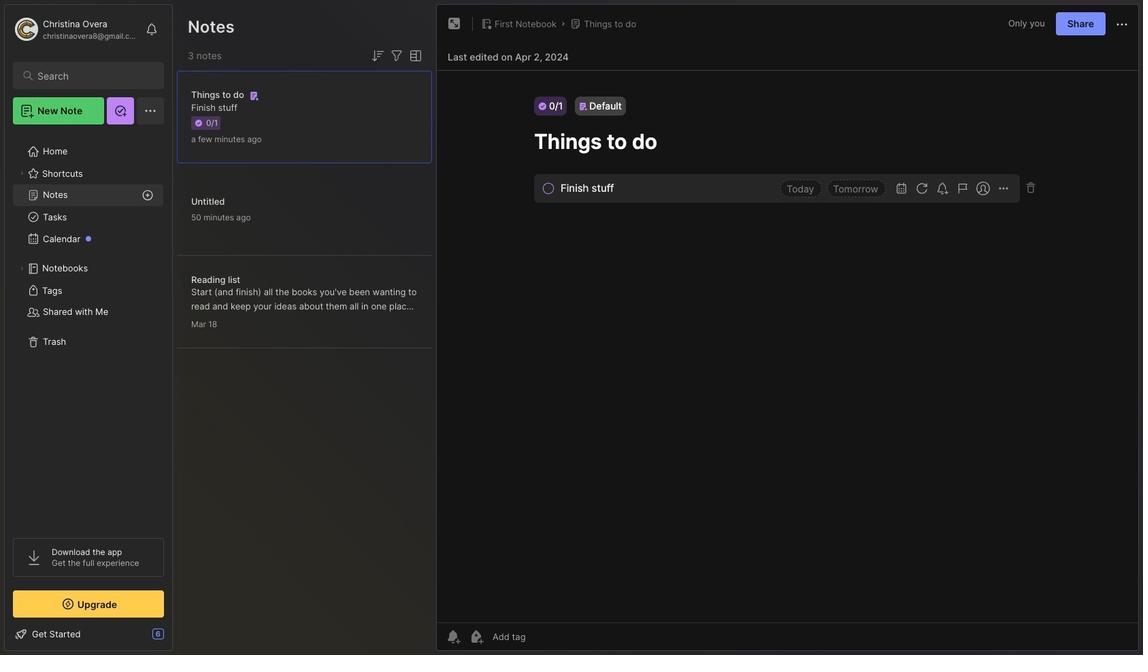 Task type: vqa. For each thing, say whether or not it's contained in the screenshot.
View options field
yes



Task type: locate. For each thing, give the bounding box(es) containing it.
Sort options field
[[370, 48, 386, 64]]

More actions field
[[1114, 15, 1131, 33]]

None search field
[[37, 67, 152, 84]]

View options field
[[405, 48, 424, 64]]

expand note image
[[447, 16, 463, 32]]

add tag image
[[468, 629, 485, 645]]

note window element
[[436, 4, 1140, 655]]

Search text field
[[37, 69, 152, 82]]

Note Editor text field
[[437, 70, 1139, 623]]

add a reminder image
[[445, 629, 462, 645]]

tree
[[5, 133, 172, 526]]

Account field
[[13, 16, 139, 43]]

add filters image
[[389, 48, 405, 64]]

Add filters field
[[389, 48, 405, 64]]



Task type: describe. For each thing, give the bounding box(es) containing it.
main element
[[0, 0, 177, 656]]

tree inside main element
[[5, 133, 172, 526]]

Add tag field
[[492, 631, 594, 643]]

Help and Learning task checklist field
[[5, 624, 172, 645]]

click to collapse image
[[172, 630, 182, 647]]

more actions image
[[1114, 16, 1131, 33]]

none search field inside main element
[[37, 67, 152, 84]]

expand notebooks image
[[18, 265, 26, 273]]



